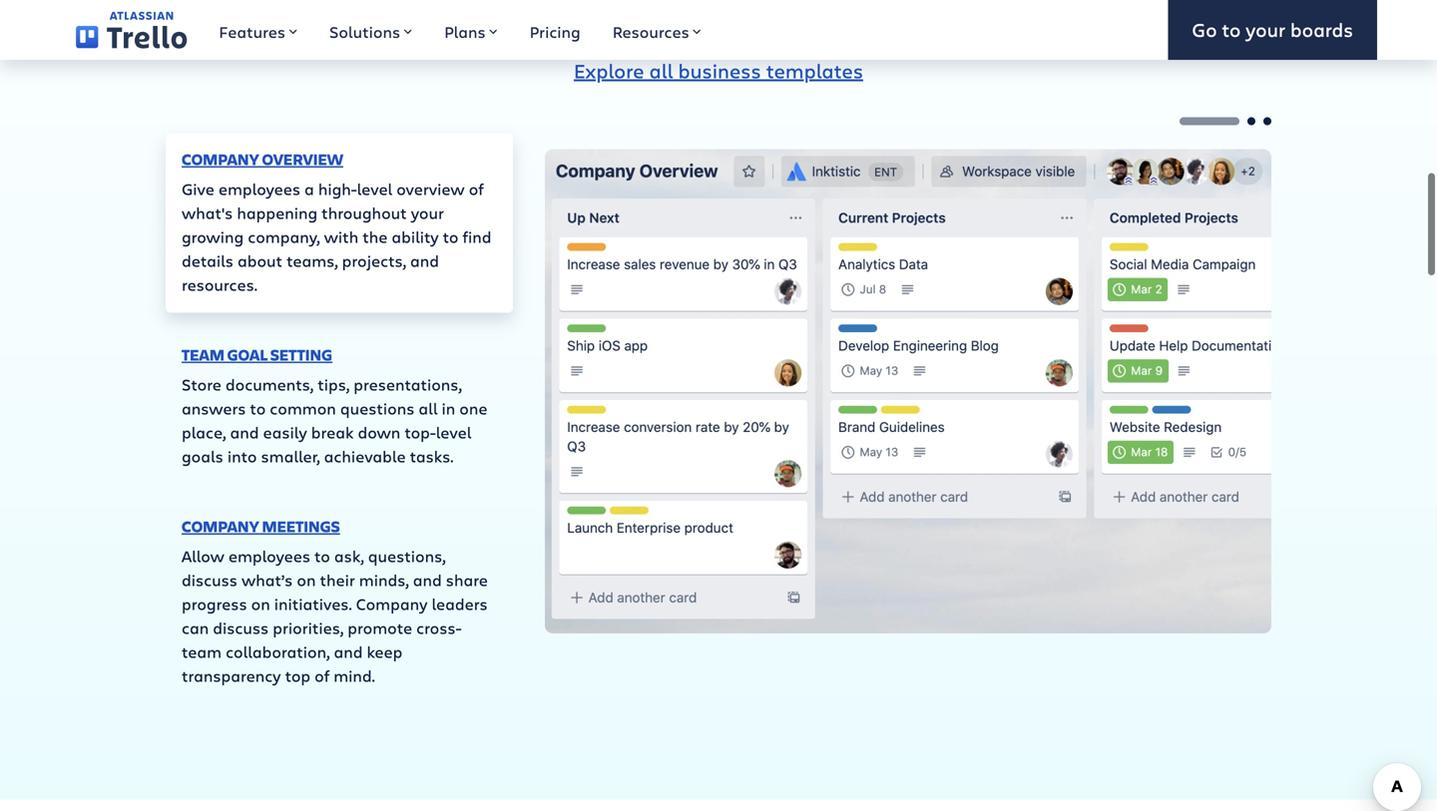 Task type: locate. For each thing, give the bounding box(es) containing it.
level inside team goal setting store documents, tips, presentations, answers to common questions all in one place, and easily break down top-level goals into smaller, achievable tasks.
[[436, 422, 471, 443]]

pricing
[[530, 21, 581, 42]]

and down ability
[[410, 250, 439, 271]]

resources button
[[597, 0, 717, 60]]

to right go
[[1222, 17, 1241, 43]]

employees up happening
[[218, 178, 300, 200]]

leaders
[[432, 593, 488, 615]]

and up into
[[230, 422, 259, 443]]

company inside company overview give employees a high-level overview of what's happening throughout your growing company, with the ability to find details about teams, projects, and resources.
[[182, 149, 259, 170]]

1 vertical spatial level
[[436, 422, 471, 443]]

explore all business templates
[[574, 57, 863, 84]]

find
[[463, 226, 491, 248]]

0 horizontal spatial level
[[357, 178, 392, 200]]

questions,
[[368, 545, 446, 567]]

0 vertical spatial employees
[[218, 178, 300, 200]]

to left find
[[443, 226, 459, 248]]

0 vertical spatial all
[[649, 57, 673, 84]]

0 vertical spatial your
[[1246, 17, 1286, 43]]

all
[[649, 57, 673, 84], [419, 398, 438, 419]]

discuss
[[182, 569, 237, 591], [213, 617, 269, 639]]

to left ask,
[[314, 545, 330, 567]]

1 vertical spatial on
[[251, 593, 270, 615]]

your
[[1246, 17, 1286, 43], [411, 202, 444, 224]]

0 vertical spatial of
[[469, 178, 484, 200]]

store
[[182, 374, 221, 395]]

a
[[304, 178, 314, 200]]

0 horizontal spatial all
[[419, 398, 438, 419]]

initiatives.
[[274, 593, 352, 615]]

resources.
[[182, 274, 257, 295]]

what's
[[241, 569, 293, 591]]

top
[[285, 665, 311, 687]]

throughout
[[322, 202, 407, 224]]

employees inside company overview give employees a high-level overview of what's happening throughout your growing company, with the ability to find details about teams, projects, and resources.
[[218, 178, 300, 200]]

plans button
[[428, 0, 514, 60]]

easily
[[263, 422, 307, 443]]

1 vertical spatial your
[[411, 202, 444, 224]]

all inside team goal setting store documents, tips, presentations, answers to common questions all in one place, and easily break down top-level goals into smaller, achievable tasks.
[[419, 398, 438, 419]]

1 vertical spatial employees
[[228, 545, 310, 567]]

goal
[[227, 344, 268, 365]]

achievable
[[324, 446, 406, 467]]

ability
[[392, 226, 439, 248]]

questions
[[340, 398, 415, 419]]

1 vertical spatial all
[[419, 398, 438, 419]]

and
[[410, 250, 439, 271], [230, 422, 259, 443], [413, 569, 442, 591], [334, 641, 363, 663]]

into
[[227, 446, 257, 467]]

share
[[446, 569, 488, 591]]

1 vertical spatial of
[[315, 665, 330, 687]]

high-
[[318, 178, 357, 200]]

company up give in the left top of the page
[[182, 149, 259, 170]]

employees inside company meetings allow employees to ask, questions, discuss what's on their minds, and share progress on initiatives. company leaders can discuss priorities, promote cross- team collaboration, and keep transparency top of mind.
[[228, 545, 310, 567]]

company down minds,
[[356, 593, 428, 615]]

on up initiatives.
[[297, 569, 316, 591]]

team goal setting link
[[182, 344, 332, 365]]

to down the documents,
[[250, 398, 266, 419]]

employees up what's
[[228, 545, 310, 567]]

company,
[[248, 226, 320, 248]]

0 vertical spatial company
[[182, 149, 259, 170]]

the
[[363, 226, 388, 248]]

of
[[469, 178, 484, 200], [315, 665, 330, 687]]

2 vertical spatial company
[[356, 593, 428, 615]]

employees for on
[[228, 545, 310, 567]]

of right overview
[[469, 178, 484, 200]]

1 horizontal spatial of
[[469, 178, 484, 200]]

solutions
[[329, 21, 400, 42]]

1 horizontal spatial on
[[297, 569, 316, 591]]

0 vertical spatial level
[[357, 178, 392, 200]]

1 vertical spatial company
[[182, 516, 259, 537]]

your left boards
[[1246, 17, 1286, 43]]

overview
[[396, 178, 465, 200]]

common
[[270, 398, 336, 419]]

0 horizontal spatial of
[[315, 665, 330, 687]]

0 horizontal spatial your
[[411, 202, 444, 224]]

1 horizontal spatial level
[[436, 422, 471, 443]]

all down resources
[[649, 57, 673, 84]]

company
[[182, 149, 259, 170], [182, 516, 259, 537], [356, 593, 428, 615]]

discuss up the progress
[[182, 569, 237, 591]]

can
[[182, 617, 209, 639]]

employees
[[218, 178, 300, 200], [228, 545, 310, 567]]

happening
[[237, 202, 318, 224]]

their
[[320, 569, 355, 591]]

of right top
[[315, 665, 330, 687]]

explore
[[574, 57, 644, 84]]

company up allow
[[182, 516, 259, 537]]

to
[[1222, 17, 1241, 43], [443, 226, 459, 248], [250, 398, 266, 419], [314, 545, 330, 567]]

your inside company overview give employees a high-level overview of what's happening throughout your growing company, with the ability to find details about teams, projects, and resources.
[[411, 202, 444, 224]]

place,
[[182, 422, 226, 443]]

level
[[357, 178, 392, 200], [436, 422, 471, 443]]

minds,
[[359, 569, 409, 591]]

level up throughout
[[357, 178, 392, 200]]

1 horizontal spatial all
[[649, 57, 673, 84]]

of inside company overview give employees a high-level overview of what's happening throughout your growing company, with the ability to find details about teams, projects, and resources.
[[469, 178, 484, 200]]

level down in
[[436, 422, 471, 443]]

about
[[237, 250, 282, 271]]

0 vertical spatial discuss
[[182, 569, 237, 591]]

on down what's
[[251, 593, 270, 615]]

discuss down the progress
[[213, 617, 269, 639]]

pricing link
[[514, 0, 597, 60]]

features button
[[203, 0, 313, 60]]

templates
[[766, 57, 863, 84]]

company for allow
[[182, 516, 259, 537]]

progress
[[182, 593, 247, 615]]

features
[[219, 21, 285, 42]]

to inside company meetings allow employees to ask, questions, discuss what's on their minds, and share progress on initiatives. company leaders can discuss priorities, promote cross- team collaboration, and keep transparency top of mind.
[[314, 545, 330, 567]]

0 vertical spatial on
[[297, 569, 316, 591]]

give
[[182, 178, 214, 200]]

all left in
[[419, 398, 438, 419]]

projects,
[[342, 250, 406, 271]]

on
[[297, 569, 316, 591], [251, 593, 270, 615]]

1 horizontal spatial your
[[1246, 17, 1286, 43]]

your down overview
[[411, 202, 444, 224]]



Task type: describe. For each thing, give the bounding box(es) containing it.
ask,
[[334, 545, 364, 567]]

company meetings allow employees to ask, questions, discuss what's on their minds, and share progress on initiatives. company leaders can discuss priorities, promote cross- team collaboration, and keep transparency top of mind.
[[182, 516, 488, 687]]

teams,
[[287, 250, 338, 271]]

setting
[[270, 344, 332, 365]]

resources
[[613, 21, 689, 42]]

level inside company overview give employees a high-level overview of what's happening throughout your growing company, with the ability to find details about teams, projects, and resources.
[[357, 178, 392, 200]]

go
[[1192, 17, 1217, 43]]

business
[[678, 57, 761, 84]]

presentations,
[[354, 374, 462, 395]]

of inside company meetings allow employees to ask, questions, discuss what's on their minds, and share progress on initiatives. company leaders can discuss priorities, promote cross- team collaboration, and keep transparency top of mind.
[[315, 665, 330, 687]]

team goal setting store documents, tips, presentations, answers to common questions all in one place, and easily break down top-level goals into smaller, achievable tasks.
[[182, 344, 488, 467]]

in
[[442, 398, 455, 419]]

documents,
[[225, 374, 314, 395]]

and inside company overview give employees a high-level overview of what's happening throughout your growing company, with the ability to find details about teams, projects, and resources.
[[410, 250, 439, 271]]

boards
[[1290, 17, 1353, 43]]

company for give
[[182, 149, 259, 170]]

and inside team goal setting store documents, tips, presentations, answers to common questions all in one place, and easily break down top-level goals into smaller, achievable tasks.
[[230, 422, 259, 443]]

employees for what's
[[218, 178, 300, 200]]

solutions button
[[313, 0, 428, 60]]

to inside company overview give employees a high-level overview of what's happening throughout your growing company, with the ability to find details about teams, projects, and resources.
[[443, 226, 459, 248]]

top-
[[405, 422, 436, 443]]

meetings
[[262, 516, 340, 537]]

explore all business templates link
[[574, 57, 863, 84]]

tasks.
[[410, 446, 454, 467]]

company overview link
[[182, 149, 343, 170]]

to inside team goal setting store documents, tips, presentations, answers to common questions all in one place, and easily break down top-level goals into smaller, achievable tasks.
[[250, 398, 266, 419]]

what's
[[182, 202, 233, 224]]

1 vertical spatial discuss
[[213, 617, 269, 639]]

answers
[[182, 398, 246, 419]]

team
[[182, 344, 225, 365]]

team
[[182, 641, 222, 663]]

break
[[311, 422, 354, 443]]

down
[[358, 422, 400, 443]]

mind.
[[334, 665, 375, 687]]

allow
[[182, 545, 224, 567]]

tips,
[[318, 374, 350, 395]]

goals
[[182, 446, 223, 467]]

growing
[[182, 226, 244, 248]]

company overview give employees a high-level overview of what's happening throughout your growing company, with the ability to find details about teams, projects, and resources.
[[182, 149, 491, 295]]

keep
[[367, 641, 403, 663]]

priorities,
[[273, 617, 344, 639]]

go to your boards link
[[1168, 0, 1377, 60]]

atlassian trello image
[[76, 11, 187, 49]]

and up the mind.
[[334, 641, 363, 663]]

transparency
[[182, 665, 281, 687]]

smaller,
[[261, 446, 320, 467]]

and down questions,
[[413, 569, 442, 591]]

plans
[[444, 21, 486, 42]]

0 horizontal spatial on
[[251, 593, 270, 615]]

cross-
[[416, 617, 462, 639]]

with
[[324, 226, 358, 248]]

promote
[[348, 617, 412, 639]]

overview
[[262, 149, 343, 170]]

collaboration,
[[226, 641, 330, 663]]

details
[[182, 250, 233, 271]]

company meetings link
[[182, 516, 340, 537]]

one
[[459, 398, 488, 419]]

go to your boards
[[1192, 17, 1353, 43]]



Task type: vqa. For each thing, say whether or not it's contained in the screenshot.


